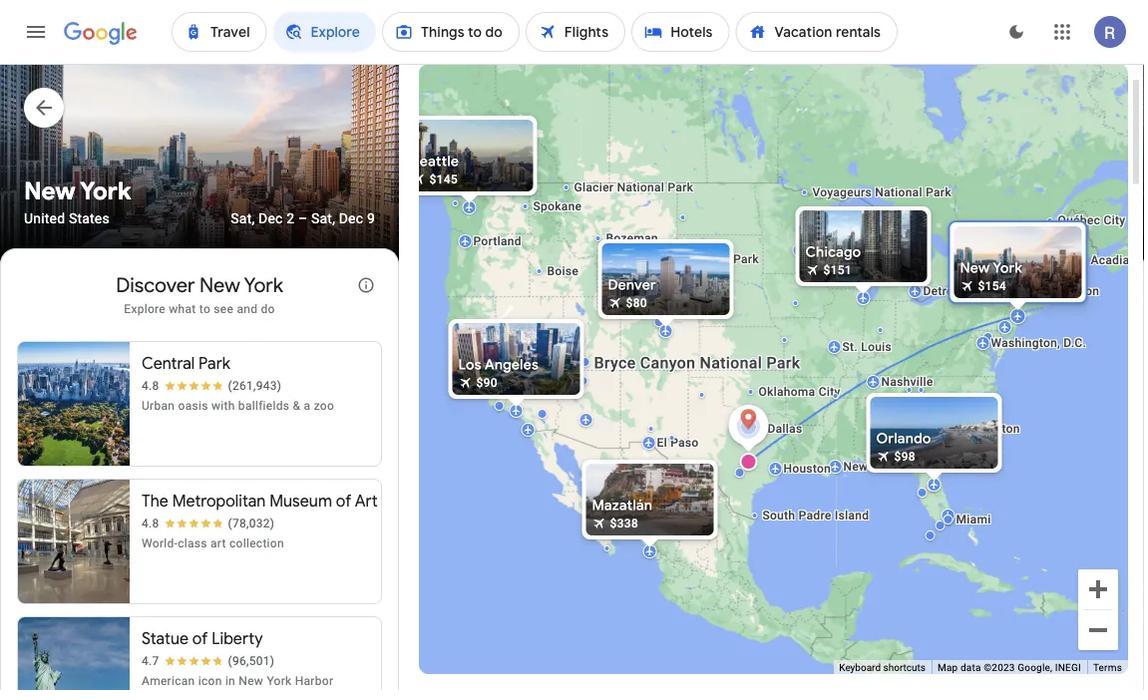 Task type: vqa. For each thing, say whether or not it's contained in the screenshot.
"Actions for 412 Saginaw St" REGION at left
no



Task type: describe. For each thing, give the bounding box(es) containing it.
park for glacier national park
[[668, 181, 693, 195]]

lake tahoe
[[503, 333, 567, 347]]

national up oklahoma
[[700, 354, 762, 373]]

park up 4.8 out of 5 stars from 261,943 reviews image at bottom
[[199, 354, 230, 374]]

statue of liberty
[[142, 629, 263, 649]]

new up see
[[200, 272, 240, 298]]

shortcuts
[[883, 662, 926, 674]]

voyageurs national park
[[812, 186, 952, 199]]

el
[[657, 436, 667, 450]]

collection
[[229, 537, 284, 551]]

san
[[476, 352, 498, 366]]

spokane
[[533, 199, 582, 213]]

metropolitan
[[172, 491, 266, 512]]

(united
[[138, 657, 186, 675]]

$338
[[610, 517, 638, 531]]

98 US dollars text field
[[894, 450, 916, 464]]

new up united
[[24, 176, 75, 206]]

&
[[293, 399, 301, 413]]

museum
[[269, 491, 332, 512]]

154 US dollars text field
[[978, 279, 1006, 293]]

$90
[[476, 376, 498, 390]]

paso
[[671, 436, 699, 450]]

los
[[458, 356, 482, 374]]

charleston
[[959, 422, 1020, 436]]

$151
[[823, 263, 852, 277]]

1 dec from the left
[[258, 210, 283, 226]]

harbor
[[295, 674, 333, 688]]

0 horizontal spatial new york
[[24, 176, 131, 206]]

usd
[[306, 657, 334, 675]]

2 sat, from the left
[[311, 210, 335, 226]]

houston
[[784, 462, 831, 476]]

el paso
[[657, 436, 699, 450]]

park up oklahoma
[[766, 354, 800, 373]]

urban
[[142, 399, 175, 413]]

map data ©2023 google, inegi
[[938, 662, 1081, 674]]

mazatlán
[[592, 497, 653, 515]]

the metropolitan museum of art
[[142, 491, 378, 512]]

québec city
[[1058, 213, 1126, 227]]

©2023
[[984, 662, 1015, 674]]

city for québec city
[[1104, 213, 1126, 227]]

tahoe
[[533, 333, 567, 347]]

145 US dollars text field
[[429, 173, 458, 187]]

united states
[[24, 210, 110, 226]]

$154
[[978, 279, 1006, 293]]

national for yellowstone
[[683, 252, 730, 266]]

south
[[763, 509, 795, 523]]

oklahoma
[[759, 385, 815, 399]]

acadia na
[[1091, 253, 1144, 267]]

york up states
[[80, 176, 131, 206]]

with
[[211, 399, 235, 413]]

orleans
[[871, 460, 915, 474]]

loreto
[[602, 510, 638, 524]]

lake
[[503, 333, 530, 347]]

miami
[[956, 513, 991, 527]]

dallas
[[768, 422, 802, 436]]

park for yellowstone national park
[[733, 252, 759, 266]]

world-
[[142, 537, 178, 551]]

2
[[287, 210, 295, 226]]

$98
[[894, 450, 916, 464]]

sat, dec 2 – sat, dec 9
[[231, 210, 375, 226]]

discover new york
[[116, 272, 283, 298]]

montreal
[[1031, 234, 1081, 248]]

the
[[142, 491, 169, 512]]

states)
[[189, 657, 236, 675]]

york up do
[[244, 272, 283, 298]]

park for voyageurs national park
[[926, 186, 952, 199]]

padre
[[799, 509, 832, 523]]

$145
[[429, 173, 458, 187]]

statue
[[142, 629, 189, 649]]

keyboard
[[839, 662, 881, 674]]

detroit
[[923, 284, 961, 298]]

san francisco
[[476, 352, 556, 366]]

oklahoma city
[[759, 385, 841, 399]]

(96,501)
[[228, 654, 275, 668]]

new left orleans
[[843, 460, 868, 474]]

9
[[367, 210, 375, 226]]

boise
[[547, 264, 579, 278]]

english (united states)
[[87, 657, 236, 675]]

island
[[835, 509, 869, 523]]

oasis
[[178, 399, 208, 413]]

duluth
[[820, 213, 857, 227]]

in
[[225, 674, 235, 688]]

usd button
[[268, 650, 350, 682]]

yellowstone national park
[[611, 252, 759, 266]]

338 US dollars text field
[[610, 517, 638, 531]]



Task type: locate. For each thing, give the bounding box(es) containing it.
inegi
[[1055, 662, 1081, 674]]

park right voyageurs
[[926, 186, 952, 199]]

portland
[[473, 234, 522, 248]]

(261,943)
[[228, 379, 282, 393]]

new
[[24, 176, 75, 206], [960, 259, 990, 277], [200, 272, 240, 298], [843, 460, 868, 474], [239, 674, 263, 688]]

park left chicago
[[733, 252, 759, 266]]

louis
[[861, 340, 892, 354]]

of
[[336, 491, 351, 512], [192, 629, 208, 649]]

zoo
[[314, 399, 334, 413]]

york up $154 text field
[[993, 259, 1023, 277]]

4.7 out of 5 stars from 96,501 reviews image
[[142, 653, 275, 669]]

sat, right –
[[311, 210, 335, 226]]

american icon in new york harbor
[[142, 674, 333, 688]]

chicago
[[805, 243, 861, 261]]

$80
[[626, 296, 647, 310]]

1 horizontal spatial of
[[336, 491, 351, 512]]

bryce canyon national park
[[594, 354, 800, 373]]

national right voyageurs
[[875, 186, 923, 199]]

national for voyageurs
[[875, 186, 923, 199]]

st. louis
[[842, 340, 892, 354]]

central park
[[142, 354, 230, 374]]

angeles
[[485, 356, 539, 374]]

new up $154
[[960, 259, 990, 277]]

1 vertical spatial city
[[819, 385, 841, 399]]

boston
[[1060, 284, 1099, 298]]

a
[[304, 399, 311, 413]]

new york inside map region
[[960, 259, 1023, 277]]

new york up united states
[[24, 176, 131, 206]]

english (united states) button
[[49, 650, 252, 682]]

york down "(96,501)"
[[267, 674, 292, 688]]

glacier
[[574, 181, 614, 195]]

0 horizontal spatial sat,
[[231, 210, 255, 226]]

american
[[142, 674, 195, 688]]

liberty
[[212, 629, 263, 649]]

terms
[[1093, 662, 1122, 674]]

glacier national park
[[574, 181, 693, 195]]

bryce
[[594, 354, 636, 373]]

atlanta
[[908, 409, 949, 423]]

90 US dollars text field
[[476, 376, 498, 390]]

city right oklahoma
[[819, 385, 841, 399]]

city
[[1104, 213, 1126, 227], [819, 385, 841, 399]]

york inside map region
[[993, 259, 1023, 277]]

loading results progress bar
[[0, 64, 1144, 68]]

world-class art collection
[[142, 537, 284, 551]]

united
[[24, 210, 65, 226]]

voyageurs
[[812, 186, 872, 199]]

national right yellowstone
[[683, 252, 730, 266]]

to
[[199, 302, 211, 316]]

of up 4.7 out of 5 stars from 96,501 reviews image
[[192, 629, 208, 649]]

national
[[617, 181, 664, 195], [875, 186, 923, 199], [683, 252, 730, 266], [700, 354, 762, 373]]

do
[[261, 302, 275, 316]]

new down "(96,501)"
[[239, 674, 263, 688]]

change appearance image
[[993, 8, 1040, 56]]

washington,
[[991, 336, 1060, 350]]

4.7
[[142, 654, 159, 668]]

of left art
[[336, 491, 351, 512]]

acadia
[[1091, 253, 1130, 267]]

4.8 for central park
[[142, 379, 159, 393]]

new york up $154
[[960, 259, 1023, 277]]

explore
[[124, 302, 166, 316]]

urban oasis with ballfields & a zoo
[[142, 399, 334, 413]]

about these results image
[[342, 261, 390, 309]]

0 vertical spatial of
[[336, 491, 351, 512]]

1 horizontal spatial new york
[[960, 259, 1023, 277]]

yellowstone
[[611, 252, 679, 266]]

francisco
[[501, 352, 556, 366]]

keyboard shortcuts button
[[839, 661, 926, 675]]

denver
[[608, 276, 656, 294]]

canyon
[[640, 354, 696, 373]]

discover
[[116, 272, 195, 298]]

washington, d.c.
[[991, 336, 1086, 350]]

0 vertical spatial city
[[1104, 213, 1126, 227]]

english
[[87, 657, 134, 675]]

1 sat, from the left
[[231, 210, 255, 226]]

and
[[237, 302, 258, 316]]

park
[[668, 181, 693, 195], [926, 186, 952, 199], [733, 252, 759, 266], [199, 354, 230, 374], [766, 354, 800, 373]]

1 vertical spatial of
[[192, 629, 208, 649]]

city for oklahoma city
[[819, 385, 841, 399]]

main menu image
[[24, 20, 48, 44]]

st.
[[842, 340, 858, 354]]

icon
[[198, 674, 222, 688]]

york
[[80, 176, 131, 206], [993, 259, 1023, 277], [244, 272, 283, 298], [267, 674, 292, 688]]

4.8 for the metropolitan museum of art
[[142, 517, 159, 531]]

na
[[1133, 253, 1144, 267]]

sat,
[[231, 210, 255, 226], [311, 210, 335, 226]]

4.8 up world-
[[142, 517, 159, 531]]

map region
[[326, 57, 1144, 690]]

bozeman
[[606, 231, 658, 245]]

1 vertical spatial new york
[[960, 259, 1023, 277]]

dec left 9
[[339, 210, 363, 226]]

minneapolis
[[807, 243, 876, 257]]

4.8 up urban
[[142, 379, 159, 393]]

4.8 out of 5 stars from 78,032 reviews image
[[142, 516, 275, 532]]

4.8 out of 5 stars from 261,943 reviews image
[[142, 378, 282, 394]]

0 vertical spatial 4.8
[[142, 379, 159, 393]]

1 horizontal spatial dec
[[339, 210, 363, 226]]

keyboard shortcuts
[[839, 662, 926, 674]]

2 dec from the left
[[339, 210, 363, 226]]

art
[[355, 491, 378, 512]]

seattle
[[411, 153, 459, 171]]

ballfields
[[238, 399, 290, 413]]

0 horizontal spatial dec
[[258, 210, 283, 226]]

national for glacier
[[617, 181, 664, 195]]

1 horizontal spatial city
[[1104, 213, 1126, 227]]

park up yellowstone national park
[[668, 181, 693, 195]]

states
[[69, 210, 110, 226]]

terms link
[[1093, 662, 1122, 674]]

city right québec on the right of the page
[[1104, 213, 1126, 227]]

0 horizontal spatial of
[[192, 629, 208, 649]]

toronto
[[965, 264, 1008, 278]]

class
[[178, 537, 207, 551]]

1 horizontal spatial sat,
[[311, 210, 335, 226]]

1 4.8 from the top
[[142, 379, 159, 393]]

151 US dollars text field
[[823, 263, 852, 277]]

south padre island
[[763, 509, 869, 523]]

1 vertical spatial 4.8
[[142, 517, 159, 531]]

national right glacier at right top
[[617, 181, 664, 195]]

–
[[298, 210, 308, 226]]

0 horizontal spatial city
[[819, 385, 841, 399]]

80 US dollars text field
[[626, 296, 647, 310]]

0 vertical spatial new york
[[24, 176, 131, 206]]

data
[[961, 662, 981, 674]]

dec left 2
[[258, 210, 283, 226]]

navigate back image
[[24, 88, 64, 128]]

2 4.8 from the top
[[142, 517, 159, 531]]

sat, left 2
[[231, 210, 255, 226]]



